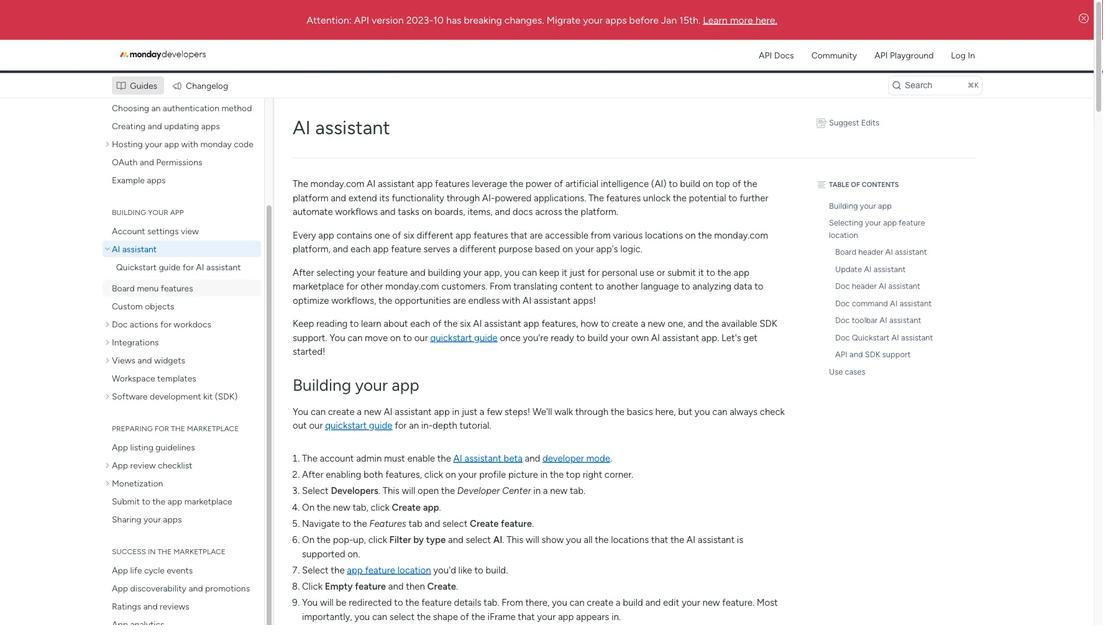 Task type: vqa. For each thing, say whether or not it's contained in the screenshot.
REQUIRED
no



Task type: locate. For each thing, give the bounding box(es) containing it.
use cases
[[829, 367, 865, 377]]

top inside the account admin must enable the ai assistant beta and developer mode . after enabling both features, click on your profile picture in the top right corner. select developers . this will open the developer center in a new tab. on the new tab, click create app . navigate to the features tab and select create feature .
[[566, 469, 581, 480]]

header up update ai assistant
[[859, 247, 883, 257]]

2 vertical spatial will
[[320, 597, 334, 608]]

is
[[737, 534, 744, 546]]

0 vertical spatial build
[[680, 178, 700, 190]]

1 vertical spatial click
[[371, 502, 390, 513]]

create inside keep reading to learn about each of the six ai assistant app features, how to create a new one, and the available sdk support. you can move on to our
[[612, 318, 639, 329]]

0 vertical spatial quickstart
[[430, 332, 472, 343]]

1 horizontal spatial are
[[530, 230, 543, 241]]

selecting your app feature location
[[829, 218, 925, 240]]

one,
[[668, 318, 685, 329]]

guide inside 'page navigation' element
[[159, 262, 181, 273]]

1 vertical spatial our
[[309, 420, 323, 431]]

create inside select the app feature location you'd like to build. click empty feature and then create . you will be redirected to the feature details tab. from there, you can create a build and edit your new feature. most importantly, you can select the shape of the iframe that your app appears in.
[[587, 597, 614, 608]]

enable
[[407, 453, 435, 464]]

steps!
[[505, 406, 530, 417]]

quickstart down opportunities
[[430, 332, 472, 343]]

ai assistant link
[[103, 241, 261, 258]]

app feature location link
[[347, 565, 431, 576]]

select
[[442, 518, 468, 529], [466, 534, 491, 546], [390, 611, 415, 622]]

just up tutorial.
[[462, 406, 477, 417]]

1 on from the top
[[302, 502, 315, 513]]

views and widgets link
[[103, 352, 261, 369]]

0 horizontal spatial this
[[383, 485, 400, 497]]

board up custom
[[112, 283, 135, 294]]

learn
[[703, 14, 728, 26]]

0 vertical spatial each
[[351, 244, 371, 255]]

0 vertical spatial on
[[302, 502, 315, 513]]

in inside 'page navigation' element
[[148, 548, 156, 557]]

doc quickstart ai assistant link
[[821, 329, 952, 346]]

just up content
[[570, 267, 585, 278]]

hosting
[[112, 139, 143, 149]]

on down functionality
[[422, 206, 432, 218]]

app inside the monday.com ai assistant app features leverage the power of artificial intelligence (ai) to build on top of the platform and extend its functionality through ai-powered applications. the features unlock the potential to further automate workflows and tasks on boards, items, and docs across the platform.
[[417, 178, 433, 190]]

the inside the account admin must enable the ai assistant beta and developer mode . after enabling both features, click on your profile picture in the top right corner. select developers . this will open the developer center in a new tab. on the new tab, click create app . navigate to the features tab and select create feature .
[[302, 453, 318, 464]]

new left feature.
[[703, 597, 720, 608]]

2 vertical spatial that
[[518, 611, 535, 622]]

0 vertical spatial select
[[442, 518, 468, 529]]

use
[[640, 267, 654, 278]]

customers.
[[441, 281, 487, 292]]

0 vertical spatial board
[[835, 247, 857, 257]]

software development kit (sdk) link
[[103, 388, 261, 405]]

logic.
[[620, 244, 643, 255]]

1 horizontal spatial monday.com
[[385, 281, 439, 292]]

app inside the account admin must enable the ai assistant beta and developer mode . after enabling both features, click on your profile picture in the top right corner. select developers . this will open the developer center in a new tab. on the new tab, click create app . navigate to the features tab and select create feature .
[[423, 502, 439, 513]]

0 horizontal spatial ai assistant
[[112, 244, 157, 255]]

1 horizontal spatial building
[[293, 376, 351, 395]]

hide subpages for ai assistant image
[[103, 247, 112, 254]]

ready
[[551, 332, 574, 343]]

quickstart guide for ai assistant link
[[113, 259, 261, 276]]

guide up admin
[[369, 420, 392, 431]]

account settings view
[[112, 226, 199, 236]]

tasks
[[398, 206, 419, 218]]

1 horizontal spatial each
[[410, 318, 430, 329]]

can left 'move'
[[348, 332, 363, 343]]

0 vertical spatial this
[[383, 485, 400, 497]]

will inside the account admin must enable the ai assistant beta and developer mode . after enabling both features, click on your profile picture in the top right corner. select developers . this will open the developer center in a new tab. on the new tab, click create app . navigate to the features tab and select create feature .
[[402, 485, 415, 497]]

move
[[365, 332, 388, 343]]

create up account
[[328, 406, 355, 417]]

learn more here. link
[[703, 14, 777, 26]]

after inside after selecting your feature and building your app, you can keep it just for personal use or submit it to the app marketplace for other monday.com customers. from translating content to another language to analyzing data to optimize workflows, the opportunities are endless with ai assistant apps!
[[293, 267, 314, 278]]

ai inside once you're ready to build your own ai assistant app. let's get started!
[[651, 332, 660, 343]]

1 vertical spatial through
[[575, 406, 609, 417]]

developer
[[457, 485, 500, 497]]

app up ratings
[[112, 583, 128, 594]]

the left account
[[302, 453, 318, 464]]

items,
[[468, 206, 493, 218]]

after inside the account admin must enable the ai assistant beta and developer mode . after enabling both features, click on your profile picture in the top right corner. select developers . this will open the developer center in a new tab. on the new tab, click create app . navigate to the features tab and select create feature .
[[302, 469, 324, 480]]

building up the 'selecting'
[[829, 201, 858, 211]]

monetization link
[[103, 475, 261, 492]]

show
[[542, 534, 564, 546]]

of down opportunities
[[433, 318, 442, 329]]

0 horizontal spatial just
[[462, 406, 477, 417]]

doc inside doc toolbar ai assistant link
[[835, 315, 850, 325]]

the inside every app contains one of six different app features that are accessible from various locations on the monday.com platform, and each app feature serves a different purpose based on your app's logic.
[[698, 230, 712, 241]]

build inside once you're ready to build your own ai assistant app. let's get started!
[[588, 332, 608, 343]]

that inside select the app feature location you'd like to build. click empty feature and then create . you will be redirected to the feature details tab. from there, you can create a build and edit your new feature. most importantly, you can select the shape of the iframe that your app appears in.
[[518, 611, 535, 622]]

to inside submit to the app marketplace link
[[142, 496, 150, 507]]

1 vertical spatial ai assistant
[[112, 244, 157, 255]]

success in the marketplace
[[112, 548, 225, 557]]

0 horizontal spatial our
[[309, 420, 323, 431]]

guidelines
[[156, 442, 195, 453]]

0 horizontal spatial are
[[453, 295, 466, 306]]

developers
[[331, 485, 378, 497]]

doc inside doc header ai assistant "link"
[[835, 281, 850, 291]]

build inside the monday.com ai assistant app features leverage the power of artificial intelligence (ai) to build on top of the platform and extend its functionality through ai-powered applications. the features unlock the potential to further automate workflows and tasks on boards, items, and docs across the platform.
[[680, 178, 700, 190]]

monday.com inside every app contains one of six different app features that are accessible from various locations on the monday.com platform, and each app feature serves a different purpose based on your app's logic.
[[714, 230, 768, 241]]

0 horizontal spatial monday.com
[[310, 178, 364, 190]]

ai inside . this will show you all the locations that the ai assistant is supported on.
[[687, 534, 696, 546]]

2 app from the top
[[112, 460, 128, 471]]

through right walk
[[575, 406, 609, 417]]

1 vertical spatial top
[[566, 469, 581, 480]]

show subpages for doc actions for workdocs image
[[106, 320, 112, 329]]

monday.com inside the monday.com ai assistant app features leverage the power of artificial intelligence (ai) to build on top of the platform and extend its functionality through ai-powered applications. the features unlock the potential to further automate workflows and tasks on boards, items, and docs across the platform.
[[310, 178, 364, 190]]

features,
[[542, 318, 578, 329], [385, 469, 422, 480]]

2 vertical spatial guide
[[369, 420, 392, 431]]

2 horizontal spatial create
[[470, 518, 499, 529]]

select inside select the app feature location you'd like to build. click empty feature and then create . you will be redirected to the feature details tab. from there, you can create a build and edit your new feature. most importantly, you can select the shape of the iframe that your app appears in.
[[302, 565, 329, 576]]

monday apps framework image
[[116, 47, 209, 62]]

and left the edit
[[646, 597, 661, 608]]

hosting your app with monday code link
[[103, 136, 261, 153]]

doc for doc header ai assistant
[[835, 281, 850, 291]]

2 horizontal spatial will
[[526, 534, 539, 546]]

1 horizontal spatial it
[[698, 267, 704, 278]]

1 vertical spatial create
[[328, 406, 355, 417]]

doc quickstart ai assistant
[[835, 333, 933, 342]]

api for api playground
[[875, 50, 888, 60]]

discoverability
[[130, 583, 186, 594]]

building up account
[[112, 208, 146, 217]]

2 horizontal spatial monday.com
[[714, 230, 768, 241]]

for
[[183, 262, 194, 273], [588, 267, 600, 278], [346, 281, 358, 292], [160, 319, 171, 330], [395, 420, 407, 431], [155, 425, 169, 434]]

quickstart for quickstart guide
[[430, 332, 472, 343]]

your left own
[[610, 332, 629, 343]]

after selecting your feature and building your app, you can keep it just for personal use or submit it to the app marketplace for other monday.com customers. from translating content to another language to analyzing data to optimize workflows, the opportunities are endless with ai assistant apps!
[[293, 267, 764, 306]]

0 horizontal spatial quickstart
[[116, 262, 157, 273]]

ai up support
[[892, 333, 899, 342]]

location up then
[[398, 565, 431, 576]]

each down opportunities
[[410, 318, 430, 329]]

0 vertical spatial an
[[151, 103, 161, 113]]

0 horizontal spatial building your app
[[112, 208, 184, 217]]

0 horizontal spatial will
[[320, 597, 334, 608]]

doc inside doc quickstart ai assistant link
[[835, 333, 850, 342]]

1 horizontal spatial tab.
[[570, 485, 586, 497]]

guide for quickstart guide for an in-depth tutorial.
[[369, 420, 392, 431]]

integrations link
[[103, 334, 261, 351]]

an left the in-
[[409, 420, 419, 431]]

1 vertical spatial sdk
[[865, 350, 880, 360]]

tab. up iframe
[[484, 597, 499, 608]]

create up appears
[[587, 597, 614, 608]]

header for doc
[[852, 281, 877, 291]]

changelog link
[[168, 76, 235, 95]]

kit
[[203, 391, 213, 402]]

1 horizontal spatial this
[[507, 534, 524, 546]]

assistant inside keep reading to learn about each of the six ai assistant app features, how to create a new one, and the available sdk support. you can move on to our
[[484, 318, 521, 329]]

assistant inside after selecting your feature and building your app, you can keep it just for personal use or submit it to the app marketplace for other monday.com customers. from translating content to another language to analyzing data to optimize workflows, the opportunities are endless with ai assistant apps!
[[534, 295, 571, 306]]

for inside quickstart guide for ai assistant link
[[183, 262, 194, 273]]

new inside select the app feature location you'd like to build. click empty feature and then create . you will be redirected to the feature details tab. from there, you can create a build and edit your new feature. most importantly, you can select the shape of the iframe that your app appears in.
[[703, 597, 720, 608]]

1 horizontal spatial guide
[[369, 420, 392, 431]]

new inside you can create a new ai assistant app in just a few steps! we'll walk through the basics here, but you can always check out our
[[364, 406, 381, 417]]

0 vertical spatial click
[[424, 469, 443, 480]]

workspace templates
[[112, 373, 196, 384]]

show subpages for hosting your app with monday code image
[[106, 140, 112, 149]]

and inside every app contains one of six different app features that are accessible from various locations on the monday.com platform, and each app feature serves a different purpose based on your app's logic.
[[333, 244, 348, 255]]

create down you'd
[[427, 581, 456, 592]]

1 vertical spatial board
[[112, 283, 135, 294]]

1 vertical spatial locations
[[611, 534, 649, 546]]

your up other
[[357, 267, 375, 278]]

a inside keep reading to learn about each of the six ai assistant app features, how to create a new one, and the available sdk support. you can move on to our
[[641, 318, 646, 329]]

quickstart guide link for each
[[430, 332, 498, 343]]

1 vertical spatial you
[[293, 406, 308, 417]]

1 vertical spatial features,
[[385, 469, 422, 480]]

data
[[734, 281, 752, 292]]

2 vertical spatial create
[[427, 581, 456, 592]]

features, inside the account admin must enable the ai assistant beta and developer mode . after enabling both features, click on your profile picture in the top right corner. select developers . this will open the developer center in a new tab. on the new tab, click create app . navigate to the features tab and select create feature .
[[385, 469, 422, 480]]

1 app from the top
[[112, 442, 128, 453]]

build inside select the app feature location you'd like to build. click empty feature and then create . you will be redirected to the feature details tab. from there, you can create a build and edit your new feature. most importantly, you can select the shape of the iframe that your app appears in.
[[623, 597, 643, 608]]

1 vertical spatial on
[[302, 534, 315, 546]]

0 horizontal spatial tab.
[[484, 597, 499, 608]]

a inside select the app feature location you'd like to build. click empty feature and then create . you will be redirected to the feature details tab. from there, you can create a build and edit your new feature. most importantly, you can select the shape of the iframe that your app appears in.
[[616, 597, 621, 608]]

build up potential
[[680, 178, 700, 190]]

1 vertical spatial quickstart guide link
[[325, 420, 392, 431]]

guides link
[[112, 76, 164, 95]]

quickstart guide link for ai
[[325, 420, 392, 431]]

through inside the monday.com ai assistant app features leverage the power of artificial intelligence (ai) to build on top of the platform and extend its functionality through ai-powered applications. the features unlock the potential to further automate workflows and tasks on boards, items, and docs across the platform.
[[447, 192, 480, 204]]

the for the account admin must enable the ai assistant beta and developer mode . after enabling both features, click on your profile picture in the top right corner. select developers . this will open the developer center in a new tab. on the new tab, click create app . navigate to the features tab and select create feature .
[[302, 453, 318, 464]]

0 horizontal spatial features,
[[385, 469, 422, 480]]

0 horizontal spatial quickstart
[[325, 420, 367, 431]]

new inside keep reading to learn about each of the six ai assistant app features, how to create a new one, and the available sdk support. you can move on to our
[[648, 318, 665, 329]]

actions
[[130, 319, 158, 330]]

1 vertical spatial from
[[502, 597, 523, 608]]

top inside the monday.com ai assistant app features leverage the power of artificial intelligence (ai) to build on top of the platform and extend its functionality through ai-powered applications. the features unlock the potential to further automate workflows and tasks on boards, items, and docs across the platform.
[[716, 178, 730, 190]]

0 vertical spatial you
[[330, 332, 345, 343]]

to up pop-
[[342, 518, 351, 529]]

can inside after selecting your feature and building your app, you can keep it just for personal use or submit it to the app marketplace for other monday.com customers. from translating content to another language to analyzing data to optimize workflows, the opportunities are endless with ai assistant apps!
[[522, 267, 537, 278]]

location inside select the app feature location you'd like to build. click empty feature and then create . you will be redirected to the feature details tab. from there, you can create a build and edit your new feature. most importantly, you can select the shape of the iframe that your app appears in.
[[398, 565, 431, 576]]

example apps link
[[103, 172, 261, 189]]

click
[[302, 581, 323, 592]]

different up app,
[[460, 244, 496, 255]]

1 horizontal spatial six
[[460, 318, 471, 329]]

2 select from the top
[[302, 565, 329, 576]]

0 horizontal spatial build
[[588, 332, 608, 343]]

create
[[612, 318, 639, 329], [328, 406, 355, 417], [587, 597, 614, 608]]

accessible
[[545, 230, 589, 241]]

doc up use cases
[[835, 333, 850, 342]]

0 horizontal spatial sdk
[[760, 318, 777, 329]]

corner.
[[605, 469, 634, 480]]

0 vertical spatial six
[[404, 230, 414, 241]]

1 horizontal spatial an
[[409, 420, 419, 431]]

in
[[452, 406, 460, 417], [540, 469, 548, 480], [533, 485, 541, 497], [148, 548, 156, 557]]

your right the edit
[[682, 597, 700, 608]]

1 vertical spatial select
[[302, 565, 329, 576]]

six down the tasks
[[404, 230, 414, 241]]

suggest edits
[[829, 117, 880, 127]]

0 vertical spatial different
[[417, 230, 453, 241]]

1 vertical spatial header
[[852, 281, 877, 291]]

can down redirected
[[372, 611, 387, 622]]

sdk up use cases "link"
[[865, 350, 880, 360]]

app down monetization link on the left bottom of the page
[[168, 496, 182, 507]]

0 vertical spatial header
[[859, 247, 883, 257]]

0 vertical spatial top
[[716, 178, 730, 190]]

2 vertical spatial monday.com
[[385, 281, 439, 292]]

1 horizontal spatial quickstart
[[430, 332, 472, 343]]

that inside . this will show you all the locations that the ai assistant is supported on.
[[651, 534, 668, 546]]

1 vertical spatial will
[[526, 534, 539, 546]]

a up the in.
[[616, 597, 621, 608]]

on inside the account admin must enable the ai assistant beta and developer mode . after enabling both features, click on your profile picture in the top right corner. select developers . this will open the developer center in a new tab. on the new tab, click create app . navigate to the features tab and select create feature .
[[446, 469, 456, 480]]

click right up,
[[368, 534, 387, 546]]

account
[[320, 453, 354, 464]]

location for the
[[398, 565, 431, 576]]

filter
[[389, 534, 411, 546]]

location for your
[[829, 230, 858, 240]]

you inside keep reading to learn about each of the six ai assistant app features, how to create a new one, and the available sdk support. you can move on to our
[[330, 332, 345, 343]]

show subpages for integrations image
[[106, 338, 112, 347]]

0 vertical spatial will
[[402, 485, 415, 497]]

about
[[384, 318, 408, 329]]

show subpages for monetization image
[[106, 479, 112, 488]]

edits
[[861, 117, 880, 127]]

1 horizontal spatial with
[[502, 295, 520, 306]]

on down navigate
[[302, 534, 315, 546]]

top down developer mode link
[[566, 469, 581, 480]]

you inside . this will show you all the locations that the ai assistant is supported on.
[[566, 534, 582, 546]]

1 vertical spatial tab.
[[484, 597, 499, 608]]

can up translating
[[522, 267, 537, 278]]

personal
[[602, 267, 637, 278]]

on.
[[348, 548, 360, 560]]

building your app up account settings view
[[112, 208, 184, 217]]

new left one,
[[648, 318, 665, 329]]

select inside the account admin must enable the ai assistant beta and developer mode . after enabling both features, click on your profile picture in the top right corner. select developers . this will open the developer center in a new tab. on the new tab, click create app . navigate to the features tab and select create feature .
[[302, 485, 329, 497]]

select
[[302, 485, 329, 497], [302, 565, 329, 576]]

ai right own
[[651, 332, 660, 343]]

app up depth on the left of the page
[[434, 406, 450, 417]]

quickstart up account
[[325, 420, 367, 431]]

app for app life cycle events
[[112, 565, 128, 576]]

cases
[[845, 367, 865, 377]]

doc down custom
[[112, 319, 128, 330]]

monday.com inside after selecting your feature and building your app, you can keep it just for personal use or submit it to the app marketplace for other monday.com customers. from translating content to another language to analyzing data to optimize workflows, the opportunities are endless with ai assistant apps!
[[385, 281, 439, 292]]

0 vertical spatial create
[[392, 502, 421, 513]]

build left the edit
[[623, 597, 643, 608]]

selecting
[[317, 267, 355, 278]]

0 horizontal spatial different
[[417, 230, 453, 241]]

api docs link
[[752, 46, 801, 64]]

4 app from the top
[[112, 583, 128, 594]]

1 vertical spatial quickstart
[[852, 333, 890, 342]]

the
[[510, 178, 523, 190], [744, 178, 757, 190], [673, 192, 687, 204], [565, 206, 578, 218], [698, 230, 712, 241], [718, 267, 731, 278], [378, 295, 392, 306], [444, 318, 458, 329], [705, 318, 719, 329], [611, 406, 625, 417], [171, 425, 185, 434], [437, 453, 451, 464], [550, 469, 564, 480], [441, 485, 455, 497], [152, 496, 165, 507], [317, 502, 331, 513], [353, 518, 367, 529], [317, 534, 331, 546], [595, 534, 609, 546], [671, 534, 684, 546], [158, 548, 172, 557], [331, 565, 345, 576], [405, 597, 419, 608], [417, 611, 431, 622], [471, 611, 485, 622]]

will inside . this will show you all the locations that the ai assistant is supported on.
[[526, 534, 539, 546]]

assistant inside the monday.com ai assistant app features leverage the power of artificial intelligence (ai) to build on top of the platform and extend its functionality through ai-powered applications. the features unlock the potential to further automate workflows and tasks on boards, items, and docs across the platform.
[[378, 178, 415, 190]]

through inside you can create a new ai assistant app in just a few steps! we'll walk through the basics here, but you can always check out our
[[575, 406, 609, 417]]

settings
[[147, 226, 179, 236]]

that
[[511, 230, 528, 241], [651, 534, 668, 546], [518, 611, 535, 622]]

create inside select the app feature location you'd like to build. click empty feature and then create . you will be redirected to the feature details tab. from there, you can create a build and edit your new feature. most importantly, you can select the shape of the iframe that your app appears in.
[[427, 581, 456, 592]]

location inside selecting your app feature location
[[829, 230, 858, 240]]

or
[[657, 267, 665, 278]]

ai up quickstart guide for an in-depth tutorial.
[[384, 406, 393, 417]]

of right one
[[392, 230, 401, 241]]

0 vertical spatial sdk
[[760, 318, 777, 329]]

will left the show
[[526, 534, 539, 546]]

before
[[629, 14, 659, 26]]

apps down submit to the app marketplace in the bottom of the page
[[163, 514, 182, 525]]

0 vertical spatial create
[[612, 318, 639, 329]]

are down customers. at the top of page
[[453, 295, 466, 306]]

1 vertical spatial monday.com
[[714, 230, 768, 241]]

six up quickstart guide
[[460, 318, 471, 329]]

picture
[[508, 469, 538, 480]]

ai-
[[482, 192, 495, 204]]

our down opportunities
[[414, 332, 428, 343]]

six inside keep reading to learn about each of the six ai assistant app features, how to create a new one, and the available sdk support. you can move on to our
[[460, 318, 471, 329]]

that inside every app contains one of six different app features that are accessible from various locations on the monday.com platform, and each app feature serves a different purpose based on your app's logic.
[[511, 230, 528, 241]]

just inside after selecting your feature and building your app, you can keep it just for personal use or submit it to the app marketplace for other monday.com customers. from translating content to another language to analyzing data to optimize workflows, the opportunities are endless with ai assistant apps!
[[570, 267, 585, 278]]

0 vertical spatial quickstart guide link
[[430, 332, 498, 343]]

0 vertical spatial guide
[[159, 262, 181, 273]]

0 horizontal spatial it
[[562, 267, 567, 278]]

on down about
[[390, 332, 401, 343]]

app for app listing guidelines
[[112, 442, 128, 453]]

0 vertical spatial locations
[[645, 230, 683, 241]]

0 horizontal spatial top
[[566, 469, 581, 480]]

search1 image
[[892, 80, 902, 90]]

of inside every app contains one of six different app features that are accessible from various locations on the monday.com platform, and each app feature serves a different purpose based on your app's logic.
[[392, 230, 401, 241]]

app up functionality
[[417, 178, 433, 190]]

assistant inside the account admin must enable the ai assistant beta and developer mode . after enabling both features, click on your profile picture in the top right corner. select developers . this will open the developer center in a new tab. on the new tab, click create app . navigate to the features tab and select create feature .
[[465, 453, 501, 464]]

0 horizontal spatial create
[[392, 502, 421, 513]]

top up potential
[[716, 178, 730, 190]]

1 select from the top
[[302, 485, 329, 497]]

on down ai assistant beta link
[[446, 469, 456, 480]]

app for app discoverability and promotions
[[112, 583, 128, 594]]

1 horizontal spatial will
[[402, 485, 415, 497]]

of inside keep reading to learn about each of the six ai assistant app features, how to create a new one, and the available sdk support. you can move on to our
[[433, 318, 442, 329]]

0 horizontal spatial through
[[447, 192, 480, 204]]

sharing your apps link
[[103, 511, 261, 528]]

with inside after selecting your feature and building your app, you can keep it just for personal use or submit it to the app marketplace for other monday.com customers. from translating content to another language to analyzing data to optimize workflows, the opportunities are endless with ai assistant apps!
[[502, 295, 520, 306]]

0 horizontal spatial building
[[112, 208, 146, 217]]

1 vertical spatial this
[[507, 534, 524, 546]]

0 vertical spatial monday.com
[[310, 178, 364, 190]]

creating and updating apps
[[112, 121, 220, 131]]

walk
[[555, 406, 573, 417]]

location down the 'selecting'
[[829, 230, 858, 240]]

for down the objects
[[160, 319, 171, 330]]

app up show subpages for monetization image
[[112, 460, 128, 471]]

doc inside doc actions for workdocs link
[[112, 319, 128, 330]]

location
[[829, 230, 858, 240], [398, 565, 431, 576]]

for up content
[[588, 267, 600, 278]]

assistant
[[315, 116, 390, 139], [378, 178, 415, 190], [122, 244, 157, 255], [895, 247, 927, 257], [206, 262, 241, 273], [874, 264, 906, 274], [888, 281, 920, 291], [534, 295, 571, 306], [900, 298, 932, 308], [889, 315, 921, 325], [484, 318, 521, 329], [662, 332, 699, 343], [901, 333, 933, 342], [395, 406, 432, 417], [465, 453, 501, 464], [698, 534, 735, 546]]

doc inside doc command ai assistant link
[[835, 298, 850, 308]]

0 vertical spatial with
[[181, 139, 198, 149]]

1 horizontal spatial quickstart guide link
[[430, 332, 498, 343]]

monday.com down further
[[714, 230, 768, 241]]

and up example apps
[[140, 157, 154, 168]]

1 vertical spatial are
[[453, 295, 466, 306]]

of down details
[[460, 611, 469, 622]]

breaking
[[464, 14, 502, 26]]

details
[[454, 597, 481, 608]]

custom objects link
[[103, 298, 261, 315]]

0 vertical spatial tab.
[[570, 485, 586, 497]]

use cases link
[[815, 363, 952, 380]]

1 vertical spatial the
[[589, 192, 604, 204]]

. up details
[[456, 581, 458, 592]]

and inside after selecting your feature and building your app, you can keep it just for personal use or submit it to the app marketplace for other monday.com customers. from translating content to another language to analyzing data to optimize workflows, the opportunities are endless with ai assistant apps!
[[410, 267, 426, 278]]

building
[[428, 267, 461, 278]]

3 app from the top
[[112, 565, 128, 576]]

board inside 'page navigation' element
[[112, 283, 135, 294]]

marketplace down monetization link on the left bottom of the page
[[184, 496, 232, 507]]

promotions
[[205, 583, 250, 594]]

other
[[361, 281, 383, 292]]

0 vertical spatial location
[[829, 230, 858, 240]]

like
[[458, 565, 472, 576]]

to inside the account admin must enable the ai assistant beta and developer mode . after enabling both features, click on your profile picture in the top right corner. select developers . this will open the developer center in a new tab. on the new tab, click create app . navigate to the features tab and select create feature .
[[342, 518, 351, 529]]

doc left toolbar
[[835, 315, 850, 325]]

1 vertical spatial create
[[470, 518, 499, 529]]

just inside you can create a new ai assistant app in just a few steps! we'll walk through the basics here, but you can always check out our
[[462, 406, 477, 417]]

a inside the account admin must enable the ai assistant beta and developer mode . after enabling both features, click on your profile picture in the top right corner. select developers . this will open the developer center in a new tab. on the new tab, click create app . navigate to the features tab and select create feature .
[[543, 485, 548, 497]]

a inside every app contains one of six different app features that are accessible from various locations on the monday.com platform, and each app feature serves a different purpose based on your app's logic.
[[453, 244, 457, 255]]

building your app down 'move'
[[293, 376, 419, 395]]

ai inside the account admin must enable the ai assistant beta and developer mode . after enabling both features, click on your profile picture in the top right corner. select developers . this will open the developer center in a new tab. on the new tab, click create app . navigate to the features tab and select create feature .
[[453, 453, 462, 464]]

code
[[234, 139, 253, 149]]

and right type
[[448, 534, 464, 546]]

1 vertical spatial just
[[462, 406, 477, 417]]

quickstart guide link up admin
[[325, 420, 392, 431]]

1 horizontal spatial quickstart
[[852, 333, 890, 342]]

tab.
[[570, 485, 586, 497], [484, 597, 499, 608]]

15th.
[[679, 14, 701, 26]]

app left life
[[112, 565, 128, 576]]

2 on from the top
[[302, 534, 315, 546]]

app inside you can create a new ai assistant app in just a few steps! we'll walk through the basics here, but you can always check out our
[[434, 406, 450, 417]]

tab. inside select the app feature location you'd like to build. click empty feature and then create . you will be redirected to the feature details tab. from there, you can create a build and edit your new feature. most importantly, you can select the shape of the iframe that your app appears in.
[[484, 597, 499, 608]]

assistant inside . this will show you all the locations that the ai assistant is supported on.
[[698, 534, 735, 546]]

1 horizontal spatial build
[[623, 597, 643, 608]]

doc left command
[[835, 298, 850, 308]]

account settings view link
[[103, 223, 261, 240]]



Task type: describe. For each thing, give the bounding box(es) containing it.
let's
[[722, 332, 741, 343]]

few
[[487, 406, 502, 417]]

ai down account
[[112, 244, 120, 255]]

tab. inside the account admin must enable the ai assistant beta and developer mode . after enabling both features, click on your profile picture in the top right corner. select developers . this will open the developer center in a new tab. on the new tab, click create app . navigate to the features tab and select create feature .
[[570, 485, 586, 497]]

to up analyzing on the right of page
[[706, 267, 715, 278]]

to right data
[[755, 281, 764, 292]]

. up type
[[439, 502, 441, 513]]

custom
[[112, 301, 143, 312]]

each inside keep reading to learn about each of the six ai assistant app features, how to create a new one, and the available sdk support. you can move on to our
[[410, 318, 430, 329]]

app,
[[484, 267, 502, 278]]

learn
[[361, 318, 381, 329]]

of inside select the app feature location you'd like to build. click empty feature and then create . you will be redirected to the feature details tab. from there, you can create a build and edit your new feature. most importantly, you can select the shape of the iframe that your app appears in.
[[460, 611, 469, 622]]

another
[[606, 281, 639, 292]]

2 it from the left
[[698, 267, 704, 278]]

ai up build.
[[493, 534, 502, 546]]

for inside doc actions for workdocs link
[[160, 319, 171, 330]]

we'll
[[533, 406, 552, 417]]

and down powered
[[495, 206, 510, 218]]

to right the (ai)
[[669, 178, 678, 190]]

your up "oauth and permissions"
[[145, 139, 162, 149]]

more
[[730, 14, 753, 26]]

this inside the account admin must enable the ai assistant beta and developer mode . after enabling both features, click on your profile picture in the top right corner. select developers . this will open the developer center in a new tab. on the new tab, click create app . navigate to the features tab and select create feature .
[[383, 485, 400, 497]]

feature inside selecting your app feature location
[[899, 218, 925, 228]]

for left the in-
[[395, 420, 407, 431]]

of up the applications. on the top
[[554, 178, 563, 190]]

board header ai assistant
[[835, 247, 927, 257]]

can inside keep reading to learn about each of the six ai assistant app features, how to create a new one, and the available sdk support. you can move on to our
[[348, 332, 363, 343]]

apps up monday
[[201, 121, 220, 131]]

app up selecting your app feature location link
[[878, 201, 892, 211]]

our inside you can create a new ai assistant app in just a few steps! we'll walk through the basics here, but you can always check out our
[[309, 420, 323, 431]]

optimize
[[293, 295, 329, 306]]

on down accessible
[[562, 244, 573, 255]]

update ai assistant
[[835, 264, 906, 274]]

0 vertical spatial ai assistant
[[293, 116, 390, 139]]

and up workspace templates
[[138, 355, 152, 366]]

your inside selecting your app feature location
[[865, 218, 881, 228]]

workspace templates link
[[103, 370, 261, 387]]

on up submit
[[685, 230, 696, 241]]

creating and updating apps link
[[103, 118, 261, 135]]

guides image
[[116, 80, 126, 90]]

ai down 'ai assistant' link
[[196, 262, 204, 273]]

doc command ai assistant
[[835, 298, 932, 308]]

show subpages for software development kit (sdk) image
[[106, 392, 112, 401]]

are inside after selecting your feature and building your app, you can keep it just for personal use or submit it to the app marketplace for other monday.com customers. from translating content to another language to analyzing data to optimize workflows, the opportunities are endless with ai assistant apps!
[[453, 295, 466, 306]]

register image
[[815, 118, 829, 128]]

one
[[374, 230, 390, 241]]

you inside you can create a new ai assistant app in just a few steps! we'll walk through the basics here, but you can always check out our
[[695, 406, 710, 417]]

you right there,
[[552, 597, 567, 608]]

app down on.
[[347, 565, 363, 576]]

views and widgets
[[112, 355, 185, 366]]

your inside every app contains one of six different app features that are accessible from various locations on the monday.com platform, and each app feature serves a different purpose based on your app's logic.
[[575, 244, 594, 255]]

app up account settings view link
[[170, 208, 184, 217]]

from inside after selecting your feature and building your app, you can keep it just for personal use or submit it to the app marketplace for other monday.com customers. from translating content to another language to analyzing data to optimize workflows, the opportunities are endless with ai assistant apps!
[[490, 281, 511, 292]]

features down intelligence
[[606, 192, 641, 204]]

ai inside after selecting your feature and building your app, you can keep it just for personal use or submit it to the app marketplace for other monday.com customers. from translating content to another language to analyzing data to optimize workflows, the opportunities are endless with ai assistant apps!
[[523, 295, 532, 306]]

to right redirected
[[394, 597, 403, 608]]

app up quickstart guide for an in-depth tutorial.
[[392, 376, 419, 395]]

board for board menu features
[[112, 283, 135, 294]]

functionality
[[392, 192, 444, 204]]

software development kit (sdk)
[[112, 391, 238, 402]]

1 vertical spatial select
[[466, 534, 491, 546]]

. up . this will show you all the locations that the ai assistant is supported on.
[[532, 518, 534, 529]]

ai down doc header ai assistant "link"
[[890, 298, 898, 308]]

and down app feature location link
[[388, 581, 404, 592]]

assistant inside you can create a new ai assistant app in just a few steps! we'll walk through the basics here, but you can always check out our
[[395, 406, 432, 417]]

to up apps! on the right top of the page
[[595, 281, 604, 292]]

an inside 'link'
[[151, 103, 161, 113]]

assistant inside once you're ready to build your own ai assistant app. let's get started!
[[662, 332, 699, 343]]

boards,
[[435, 206, 465, 218]]

from
[[591, 230, 611, 241]]

will inside select the app feature location you'd like to build. click empty feature and then create . you will be redirected to the feature details tab. from there, you can create a build and edit your new feature. most importantly, you can select the shape of the iframe that your app appears in.
[[320, 597, 334, 608]]

building your app link
[[815, 197, 952, 214]]

new down developer on the bottom
[[550, 485, 568, 497]]

extend
[[348, 192, 377, 204]]

sdk inside keep reading to learn about each of the six ai assistant app features, how to create a new one, and the available sdk support. you can move on to our
[[760, 318, 777, 329]]

review
[[130, 460, 156, 471]]

log in
[[951, 50, 975, 60]]

ai assistant beta link
[[453, 453, 523, 464]]

. inside . this will show you all the locations that the ai assistant is supported on.
[[502, 534, 504, 546]]

doc for doc quickstart ai assistant
[[835, 333, 850, 342]]

your inside the account admin must enable the ai assistant beta and developer mode . after enabling both features, click on your profile picture in the top right corner. select developers . this will open the developer center in a new tab. on the new tab, click create app . navigate to the features tab and select create feature .
[[458, 469, 477, 480]]

developer
[[543, 453, 584, 464]]

board for board header ai assistant
[[835, 247, 857, 257]]

api left version
[[354, 14, 369, 26]]

changelog image
[[172, 80, 182, 90]]

a up admin
[[357, 406, 362, 417]]

to inside once you're ready to build your own ai assistant app. let's get started!
[[576, 332, 585, 343]]

has
[[446, 14, 461, 26]]

the monday.com ai assistant app features leverage the power of artificial intelligence (ai) to build on top of the platform and extend its functionality through ai-powered applications. the features unlock the potential to further automate workflows and tasks on boards, items, and docs across the platform.
[[293, 178, 768, 218]]

admin
[[356, 453, 382, 464]]

app life cycle events link
[[103, 562, 261, 579]]

selecting
[[829, 218, 863, 228]]

a left 'few'
[[480, 406, 484, 417]]

api playground
[[875, 50, 934, 60]]

command
[[852, 298, 888, 308]]

2023-
[[406, 14, 433, 26]]

intelligence
[[601, 178, 649, 190]]

create inside you can create a new ai assistant app in just a few steps! we'll walk through the basics here, but you can always check out our
[[328, 406, 355, 417]]

can left always
[[712, 406, 727, 417]]

attention:
[[307, 14, 352, 26]]

page navigation element
[[99, 63, 273, 625]]

guide for quickstart guide
[[474, 332, 498, 343]]

oauth and permissions
[[112, 157, 202, 168]]

build.
[[486, 565, 508, 576]]

app listing guidelines link
[[103, 439, 261, 456]]

workspace
[[112, 373, 155, 384]]

each inside every app contains one of six different app features that are accessible from various locations on the monday.com platform, and each app feature serves a different purpose based on your app's logic.
[[351, 244, 371, 255]]

profile
[[479, 469, 506, 480]]

and up ratings and reviews link at bottom left
[[189, 583, 203, 594]]

out
[[293, 420, 307, 431]]

translating
[[513, 281, 558, 292]]

app up platform, at left top
[[318, 230, 334, 241]]

apps left "before"
[[605, 14, 627, 26]]

developer mode link
[[543, 453, 610, 464]]

api for api and sdk support
[[835, 350, 848, 360]]

your down 'move'
[[355, 376, 388, 395]]

in inside you can create a new ai assistant app in just a few steps! we'll walk through the basics here, but you can always check out our
[[452, 406, 460, 417]]

marketplace down 'kit'
[[187, 425, 239, 434]]

sharing your apps
[[112, 514, 182, 525]]

feature inside every app contains one of six different app features that are accessible from various locations on the monday.com platform, and each app feature serves a different purpose based on your app's logic.
[[391, 244, 421, 255]]

header for board
[[859, 247, 883, 257]]

attention: api version 2023-10 has breaking changes. migrate your apps before jan 15th. learn more here.
[[307, 14, 777, 26]]

there,
[[525, 597, 550, 608]]

ai assistant inside 'page navigation' element
[[112, 244, 157, 255]]

ai inside the monday.com ai assistant app features leverage the power of artificial intelligence (ai) to build on top of the platform and extend its functionality through ai-powered applications. the features unlock the potential to further automate workflows and tasks on boards, items, and docs across the platform.
[[367, 178, 376, 190]]

from inside select the app feature location you'd like to build. click empty feature and then create . you will be redirected to the feature details tab. from there, you can create a build and edit your new feature. most importantly, you can select the shape of the iframe that your app appears in.
[[502, 597, 523, 608]]

api docs
[[759, 50, 794, 60]]

show subpages for app review checklist image
[[106, 461, 112, 470]]

to down submit
[[681, 281, 690, 292]]

center
[[502, 485, 531, 497]]

this inside . this will show you all the locations that the ai assistant is supported on.
[[507, 534, 524, 546]]

to right like
[[474, 565, 483, 576]]

and up cases
[[850, 350, 863, 360]]

on up potential
[[703, 178, 713, 190]]

and up workflows
[[331, 192, 346, 204]]

marketplace inside after selecting your feature and building your app, you can keep it just for personal use or submit it to the app marketplace for other monday.com customers. from translating content to another language to analyzing data to optimize workflows, the opportunities are endless with ai assistant apps!
[[293, 281, 344, 292]]

are inside every app contains one of six different app features that are accessible from various locations on the monday.com platform, and each app feature serves a different purpose based on your app's logic.
[[530, 230, 543, 241]]

pop-
[[333, 534, 353, 546]]

app inside after selecting your feature and building your app, you can keep it just for personal use or submit it to the app marketplace for other monday.com customers. from translating content to another language to analyzing data to optimize workflows, the opportunities are endless with ai assistant apps!
[[734, 267, 749, 278]]

app inside keep reading to learn about each of the six ai assistant app features, how to create a new one, and the available sdk support. you can move on to our
[[524, 318, 539, 329]]

enabling
[[326, 469, 361, 480]]

. up corner.
[[610, 453, 612, 464]]

select inside the account admin must enable the ai assistant beta and developer mode . after enabling both features, click on your profile picture in the top right corner. select developers . this will open the developer center in a new tab. on the new tab, click create app . navigate to the features tab and select create feature .
[[442, 518, 468, 529]]

app inside selecting your app feature location
[[883, 218, 897, 228]]

apps down "oauth and permissions"
[[147, 175, 166, 186]]

open
[[418, 485, 439, 497]]

1 horizontal spatial different
[[460, 244, 496, 255]]

quickstart for quickstart guide for an in-depth tutorial.
[[325, 420, 367, 431]]

method
[[222, 103, 252, 113]]

api for api docs
[[759, 50, 772, 60]]

software
[[112, 391, 148, 402]]

in right center
[[533, 485, 541, 497]]

doc for doc command ai assistant
[[835, 298, 850, 308]]

platform,
[[293, 244, 331, 255]]

account
[[112, 226, 145, 236]]

ai up update ai assistant link at the right of page
[[885, 247, 893, 257]]

and down its
[[380, 206, 396, 218]]

doc for doc actions for workdocs
[[112, 319, 128, 330]]

marketplace up app life cycle events link
[[174, 548, 225, 557]]

in-
[[421, 420, 433, 431]]

2 horizontal spatial building your app
[[829, 201, 892, 211]]

app down creating and updating apps
[[164, 139, 179, 149]]

and inside keep reading to learn about each of the six ai assistant app features, how to create a new one, and the available sdk support. you can move on to our
[[688, 318, 703, 329]]

integrations
[[112, 337, 159, 348]]

by
[[413, 534, 424, 546]]

six inside every app contains one of six different app features that are accessible from various locations on the monday.com platform, and each app feature serves a different purpose based on your app's logic.
[[404, 230, 414, 241]]

log
[[951, 50, 966, 60]]

ai inside keep reading to learn about each of the six ai assistant app features, how to create a new one, and the available sdk support. you can move on to our
[[473, 318, 482, 329]]

here.
[[756, 14, 777, 26]]

analyzing
[[693, 281, 732, 292]]

app for app review checklist
[[112, 460, 128, 471]]

creating
[[112, 121, 146, 131]]

show subpages for views and widgets image
[[106, 356, 112, 365]]

importantly,
[[302, 611, 352, 622]]

1 horizontal spatial sdk
[[865, 350, 880, 360]]

2 vertical spatial click
[[368, 534, 387, 546]]

building inside 'page navigation' element
[[112, 208, 146, 217]]

power
[[526, 178, 552, 190]]

on inside the account admin must enable the ai assistant beta and developer mode . after enabling both features, click on your profile picture in the top right corner. select developers . this will open the developer center in a new tab. on the new tab, click create app . navigate to the features tab and select create feature .
[[302, 502, 315, 513]]

app left appears
[[558, 611, 574, 622]]

your up selecting your app feature location
[[860, 201, 876, 211]]

ai right update
[[864, 264, 872, 274]]

10
[[433, 14, 444, 26]]

to right the how
[[601, 318, 610, 329]]

monetization
[[112, 478, 163, 489]]

app down boards,
[[456, 230, 471, 241]]

1 it from the left
[[562, 267, 567, 278]]

templates
[[157, 373, 196, 384]]

opportunities
[[395, 295, 451, 306]]

for up the app listing guidelines
[[155, 425, 169, 434]]

. inside select the app feature location you'd like to build. click empty feature and then create . you will be redirected to the feature details tab. from there, you can create a build and edit your new feature. most importantly, you can select the shape of the iframe that your app appears in.
[[456, 581, 458, 592]]

doc for doc toolbar ai assistant
[[835, 315, 850, 325]]

ai down doc command ai assistant
[[880, 315, 887, 325]]

1 horizontal spatial building your app
[[293, 376, 419, 395]]

powered
[[495, 192, 532, 204]]

automate
[[293, 206, 333, 218]]

guide for quickstart guide for ai assistant
[[159, 262, 181, 273]]

doc actions for workdocs link
[[103, 316, 261, 333]]

you inside select the app feature location you'd like to build. click empty feature and then create . you will be redirected to the feature details tab. from there, you can create a build and edit your new feature. most importantly, you can select the shape of the iframe that your app appears in.
[[302, 597, 318, 608]]

ai right code
[[293, 116, 311, 139]]

selecting your app feature location link
[[815, 214, 952, 244]]

the for the monday.com ai assistant app features leverage the power of artificial intelligence (ai) to build on top of the platform and extend its functionality through ai-powered applications. the features unlock the potential to further automate workflows and tasks on boards, items, and docs across the platform.
[[293, 178, 308, 190]]

app listing guidelines
[[112, 442, 195, 453]]

. down both at the left of the page
[[378, 485, 380, 497]]

and right "creating"
[[148, 121, 162, 131]]

to left further
[[729, 192, 737, 204]]

locations inside every app contains one of six different app features that are accessible from various locations on the monday.com platform, and each app feature serves a different purpose based on your app's logic.
[[645, 230, 683, 241]]

with inside hosting your app with monday code link
[[181, 139, 198, 149]]

must
[[384, 453, 405, 464]]

app down one
[[373, 244, 389, 255]]

2 horizontal spatial building
[[829, 201, 858, 211]]

building your app inside 'page navigation' element
[[112, 208, 184, 217]]

type
[[426, 534, 446, 546]]

your inside once you're ready to build your own ai assistant app. let's get started!
[[610, 332, 629, 343]]

submit to the app marketplace link
[[103, 493, 261, 510]]

purpose
[[499, 244, 533, 255]]

features up boards,
[[435, 178, 470, 190]]

app.
[[702, 332, 719, 343]]

workflows
[[335, 206, 378, 218]]

your up customers. at the top of page
[[463, 267, 482, 278]]

for up workflows,
[[346, 281, 358, 292]]

and down discoverability
[[143, 601, 158, 612]]

features, inside keep reading to learn about each of the six ai assistant app features, how to create a new one, and the available sdk support. you can move on to our
[[542, 318, 578, 329]]

features inside 'page navigation' element
[[161, 283, 193, 294]]

to down about
[[403, 332, 412, 343]]

you inside after selecting your feature and building your app, you can keep it just for personal use or submit it to the app marketplace for other monday.com customers. from translating content to another language to analyzing data to optimize workflows, the opportunities are endless with ai assistant apps!
[[504, 267, 520, 278]]

can up appears
[[570, 597, 585, 608]]

ai up doc command ai assistant
[[879, 281, 886, 291]]

quickstart guide for an in-depth tutorial.
[[325, 420, 491, 431]]

new left tab,
[[333, 502, 350, 513]]

cycle
[[144, 565, 165, 576]]

to left learn
[[350, 318, 359, 329]]

our inside keep reading to learn about each of the six ai assistant app features, how to create a new one, and the available sdk support. you can move on to our
[[414, 332, 428, 343]]

in right 'picture'
[[540, 469, 548, 480]]

locations inside . this will show you all the locations that the ai assistant is supported on.
[[611, 534, 649, 546]]

your right sharing
[[144, 514, 161, 525]]

and up 'picture'
[[525, 453, 540, 464]]

you inside you can create a new ai assistant app in just a few steps! we'll walk through the basics here, but you can always check out our
[[293, 406, 308, 417]]

apps!
[[573, 295, 596, 306]]

of up further
[[732, 178, 741, 190]]

can up account
[[311, 406, 326, 417]]

you down redirected
[[355, 611, 370, 622]]

and up type
[[425, 518, 440, 529]]

events
[[167, 565, 193, 576]]

1 vertical spatial an
[[409, 420, 419, 431]]

select inside select the app feature location you'd like to build. click empty feature and then create . you will be redirected to the feature details tab. from there, you can create a build and edit your new feature. most importantly, you can select the shape of the iframe that your app appears in.
[[390, 611, 415, 622]]

(ai)
[[651, 178, 667, 190]]

be
[[336, 597, 346, 608]]

your down there,
[[537, 611, 556, 622]]

feature.
[[722, 597, 755, 608]]

your right migrate
[[583, 14, 603, 26]]

the inside submit to the app marketplace link
[[152, 496, 165, 507]]

your up account settings view
[[148, 208, 168, 217]]



